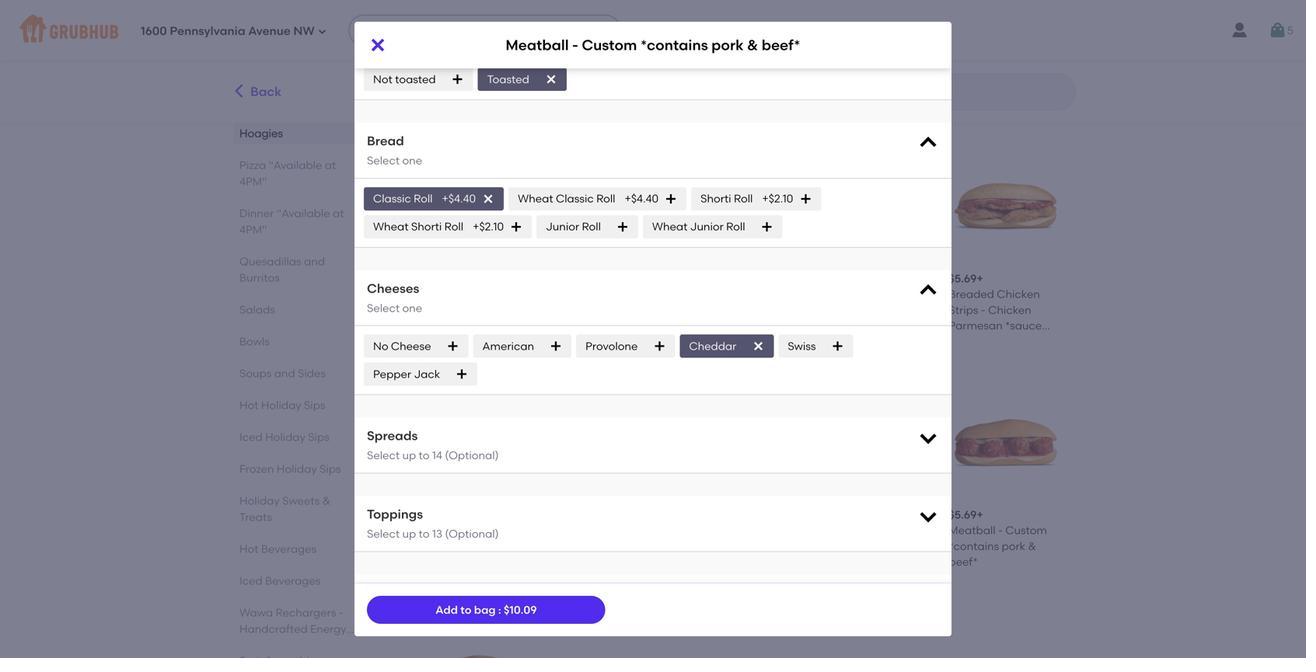 Task type: vqa. For each thing, say whether or not it's contained in the screenshot.


Task type: describe. For each thing, give the bounding box(es) containing it.
$5.69 + breaded chicken strips - chicken parmesan *sauce contains pork & beef*
[[949, 272, 1063, 348]]

breaded chicken strips - buffalo image
[[682, 147, 797, 262]]

cheesesteak - custom image
[[549, 384, 663, 498]]

$5.69 + chicken cheesesteak - custom
[[549, 36, 663, 80]]

southern
[[455, 540, 503, 553]]

$5.69 for $5.69 + meatball - custom *contains pork & beef*
[[949, 509, 977, 522]]

cheesesteak - marinara
[[816, 524, 892, 553]]

pizza "available at 4pm" tab
[[240, 157, 360, 190]]

up for toppings
[[402, 528, 416, 541]]

toasted?
[[367, 14, 423, 29]]

select for toasted?
[[367, 34, 400, 48]]

one for cheeses
[[402, 302, 422, 315]]

custom inside $5.69 + chicken cheesesteak - custom
[[556, 67, 598, 80]]

svg image down toasted?
[[369, 36, 387, 54]]

chicken inside the chicken cheesesteak - chipotle
[[415, 288, 458, 301]]

roll up the chicken cheesesteak - chipotle
[[445, 220, 464, 233]]

5 button
[[1269, 16, 1294, 44]]

select for toppings
[[367, 528, 400, 541]]

bread select one
[[367, 133, 422, 167]]

14
[[432, 449, 442, 462]]

iced for iced holiday sips
[[240, 431, 263, 444]]

chicken inside $5.69 + chicken cheesesteak - marinara
[[682, 51, 725, 64]]

caffeine)
[[240, 656, 289, 659]]

5
[[1288, 24, 1294, 37]]

svg image for wheat junior roll
[[761, 221, 773, 233]]

roll up junior roll
[[597, 192, 616, 205]]

quesadillas and burritos
[[240, 255, 325, 285]]

pennsylvania
[[170, 24, 245, 38]]

cheesesteak - custom
[[549, 524, 625, 553]]

dinner
[[240, 207, 274, 220]]

$5.69 for $5.69 chicken cheesesteak - buffalo
[[949, 36, 977, 49]]

soups and sides tab
[[240, 365, 360, 382]]

american
[[483, 340, 534, 353]]

0 vertical spatial *contains
[[641, 36, 708, 54]]

soups and sides
[[240, 367, 326, 380]]

svg image for toasted
[[545, 73, 557, 86]]

spreads select up to 14 (optional)
[[367, 429, 499, 462]]

not toasted
[[373, 73, 436, 86]]

beverages for iced beverages
[[265, 575, 321, 588]]

roll down wheat classic roll
[[582, 220, 601, 233]]

cheddar
[[689, 340, 737, 353]]

smoked
[[452, 83, 495, 96]]

chicken cheesesteak - chipotle
[[415, 288, 530, 317]]

+ for *contains
[[977, 509, 984, 522]]

holiday for iced
[[265, 431, 305, 444]]

holiday for frozen
[[277, 463, 317, 476]]

add to bag : $10.09
[[436, 604, 537, 617]]

0 horizontal spatial beef*
[[762, 36, 801, 54]]

- inside $5.69 chicken cheesesteak - buffalo
[[949, 67, 954, 80]]

hot for hot beverages
[[240, 543, 259, 556]]

bowls tab
[[240, 334, 360, 350]]

at for pizza "available at 4pm"
[[325, 159, 336, 172]]

quesadillas and burritos tab
[[240, 254, 360, 286]]

chicken cheesesteak - custom image
[[549, 0, 663, 26]]

chicken cheesesteak - bbq image
[[816, 0, 930, 26]]

double meat cold hoagies and sandwiches - custom image
[[949, 620, 1064, 659]]

cheesesteak inside $5.69 + chicken cheesesteak - marinara
[[728, 51, 797, 64]]

sandwiches
[[415, 67, 479, 80]]

(optional) for spreads
[[445, 449, 499, 462]]

cold hoagies and sandwiches - veggie honey smoked turkey image
[[415, 0, 530, 26]]

bag
[[474, 604, 496, 617]]

select for spreads
[[367, 449, 400, 462]]

chicken inside $5.69 chicken cheesesteak - buffalo
[[949, 51, 992, 64]]

pizza
[[240, 159, 266, 172]]

toppings
[[367, 507, 423, 522]]

- inside the chicken cheesesteak - chipotle
[[415, 304, 420, 317]]

$5.69 + chicken cheesesteak - marinara
[[682, 36, 797, 80]]

pork inside $5.69 + meatball - custom *contains pork & beef*
[[1002, 540, 1026, 553]]

0 vertical spatial pork
[[712, 36, 744, 54]]

wawa rechargers - handcrafted energy drinks (contains caffeine)
[[240, 607, 347, 659]]

classic roll
[[373, 192, 433, 205]]

meatball inside $5.69 + meatball - custom *contains pork & beef*
[[949, 524, 996, 537]]

frozen
[[240, 463, 274, 476]]

meatball - custom *contains pork & beef*
[[506, 36, 801, 54]]

cheeses select one
[[367, 281, 422, 315]]

cheese
[[391, 340, 431, 353]]

+$2.10 for shorti roll
[[762, 192, 794, 205]]

spreads
[[367, 429, 418, 444]]

$5.69 chicken cheesesteak - buffalo
[[949, 36, 1064, 80]]

1 classic from the left
[[373, 192, 411, 205]]

sips for iced holiday sips
[[308, 431, 330, 444]]

cold hoagies and sandwiches - veggie honey smoked turkey button
[[409, 0, 536, 112]]

holiday sweets & treats tab
[[240, 493, 360, 526]]

chicken cheesesteak - buffalo image
[[949, 0, 1064, 26]]

holiday for hot
[[261, 399, 301, 412]]

$5.69 for $5.69 + breaded chicken strips - chicken parmesan *sauce contains pork & beef*
[[949, 272, 977, 285]]

4pm" for pizza "available at 4pm"
[[240, 175, 267, 188]]

pork inside $5.69 + breaded chicken strips - chicken parmesan *sauce contains pork & beef*
[[997, 335, 1021, 348]]

iced beverages tab
[[240, 573, 360, 589]]

drinks
[[240, 639, 272, 652]]

beef* inside $5.69 + meatball - custom *contains pork & beef*
[[949, 556, 978, 569]]

shorti roll
[[701, 192, 753, 205]]

dinner "available at 4pm" tab
[[240, 205, 360, 238]]

(contains
[[274, 639, 326, 652]]

provolone
[[586, 340, 638, 353]]

bbq
[[823, 67, 846, 80]]

pizza "available at 4pm"
[[240, 159, 336, 188]]

- inside $5.69 + meatball - custom *contains pork & beef*
[[998, 524, 1003, 537]]

2 classic from the left
[[556, 192, 594, 205]]

cheesesteak - custom button
[[542, 377, 670, 577]]

dinner "available at 4pm"
[[240, 207, 344, 236]]

hot beverages tab
[[240, 541, 360, 558]]

cold hoagies and sandwiches - veggie honey smoked turkey
[[415, 51, 525, 112]]

svg image for american
[[550, 340, 562, 353]]

1600 pennsylvania avenue nw
[[141, 24, 315, 38]]

*contains inside $5.69 + meatball - custom *contains pork & beef*
[[949, 540, 999, 553]]

cheesesteak inside the chicken cheesesteak - chipotle
[[461, 288, 530, 301]]

- inside cold hoagies and sandwiches - veggie honey smoked turkey
[[481, 67, 486, 80]]

- inside $5.69 breaded chicken strips - southern honey hot
[[447, 540, 452, 553]]

soups
[[240, 367, 272, 380]]

back
[[250, 84, 282, 99]]

wheat for wheat junior roll
[[652, 220, 688, 233]]

marinara inside $5.69 + chicken cheesesteak - marinara
[[689, 67, 738, 80]]

2 junior from the left
[[690, 220, 724, 233]]

sides
[[298, 367, 326, 380]]

beef* inside $5.69 + breaded chicken strips - chicken parmesan *sauce contains pork & beef*
[[1034, 335, 1063, 348]]

bowls
[[240, 335, 270, 348]]

hot beverages
[[240, 543, 317, 556]]

svg image for provolone
[[653, 340, 666, 353]]

marinara inside cheesesteak - marinara
[[816, 540, 864, 553]]

- inside cheesesteak - marinara
[[887, 524, 892, 537]]

not
[[373, 73, 393, 86]]

honey for strips
[[415, 556, 449, 569]]

cheesesteak inside $5.69 + chicken cheesesteak - custom
[[595, 51, 663, 64]]



Task type: locate. For each thing, give the bounding box(es) containing it.
1 horizontal spatial +$2.10
[[762, 192, 794, 205]]

1 honey from the top
[[415, 83, 449, 96]]

svg image right jack
[[456, 368, 468, 381]]

svg image right the toasted
[[545, 73, 557, 86]]

quesadillas
[[240, 255, 301, 268]]

and up 'veggie'
[[489, 51, 510, 64]]

2 (optional) from the top
[[445, 528, 499, 541]]

one
[[402, 34, 422, 48], [402, 154, 422, 167], [402, 302, 422, 315]]

0 vertical spatial one
[[402, 34, 422, 48]]

1 horizontal spatial wheat
[[518, 192, 553, 205]]

breaded chicken strips - southern honey hot image
[[415, 384, 530, 498]]

no
[[373, 340, 388, 353]]

1 horizontal spatial and
[[304, 255, 325, 268]]

+ inside $5.69 + chicken cheesesteak - marinara
[[710, 36, 717, 49]]

$5.69 for $5.69 + chicken cheesesteak - custom
[[549, 36, 577, 49]]

strips inside $5.69 + breaded chicken strips - chicken parmesan *sauce contains pork & beef*
[[949, 304, 979, 317]]

wheat for wheat shorti roll
[[373, 220, 409, 233]]

+ inside $5.69 + meatball - custom *contains pork & beef*
[[977, 509, 984, 522]]

1 junior from the left
[[546, 220, 579, 233]]

sips up frozen holiday sips 'tab'
[[308, 431, 330, 444]]

hoagies inside cold hoagies and sandwiches - veggie honey smoked turkey
[[443, 51, 487, 64]]

1 vertical spatial sips
[[308, 431, 330, 444]]

hot down treats
[[240, 543, 259, 556]]

$5.69 inside $5.69 + meatball - custom *contains pork & beef*
[[949, 509, 977, 522]]

0 vertical spatial (optional)
[[445, 449, 499, 462]]

+$4.40 up wheat shorti roll
[[442, 192, 476, 205]]

1 +$4.40 from the left
[[442, 192, 476, 205]]

tab
[[240, 653, 360, 659]]

cheesesteak inside cheesesteak - marinara
[[816, 524, 884, 537]]

1 horizontal spatial breaded
[[949, 288, 995, 301]]

rechargers
[[276, 607, 336, 620]]

0 horizontal spatial and
[[274, 367, 295, 380]]

chicken inside $5.69 breaded chicken strips - southern honey hot
[[463, 524, 507, 537]]

contains
[[949, 335, 995, 348]]

breaded inside $5.69 + breaded chicken strips - chicken parmesan *sauce contains pork & beef*
[[949, 288, 995, 301]]

hoagies inside tab
[[240, 127, 283, 140]]

2 vertical spatial pork
[[1002, 540, 1026, 553]]

to for toppings
[[419, 528, 430, 541]]

+$4.40 up the wheat junior roll at the top of page
[[625, 192, 659, 205]]

2 select from the top
[[367, 154, 400, 167]]

(optional) right '13'
[[445, 528, 499, 541]]

wawa rechargers - handcrafted energy drinks (contains caffeine) tab
[[240, 605, 360, 659]]

0 vertical spatial at
[[325, 159, 336, 172]]

1 vertical spatial shorti
[[411, 220, 442, 233]]

beverages
[[261, 543, 317, 556], [265, 575, 321, 588]]

1600
[[141, 24, 167, 38]]

strips up parmesan
[[949, 304, 979, 317]]

breaded chicken strips - bbq image
[[816, 147, 930, 262]]

at inside 'pizza "available at 4pm"'
[[325, 159, 336, 172]]

at inside dinner "available at 4pm"
[[333, 207, 344, 220]]

salads tab
[[240, 302, 360, 318]]

wheat classic roll
[[518, 192, 616, 205]]

5 select from the top
[[367, 528, 400, 541]]

1 vertical spatial marinara
[[816, 540, 864, 553]]

$5.69 inside $5.69 + breaded chicken strips - chicken parmesan *sauce contains pork & beef*
[[949, 272, 977, 285]]

select down toppings
[[367, 528, 400, 541]]

to for spreads
[[419, 449, 430, 462]]

hoagies up sandwiches
[[443, 51, 487, 64]]

$5.69 for $5.69 + chicken cheesesteak - marinara
[[682, 36, 710, 49]]

0 horizontal spatial hoagies
[[240, 127, 283, 140]]

1 vertical spatial up
[[402, 528, 416, 541]]

hoagies up pizza
[[240, 127, 283, 140]]

junior down wheat classic roll
[[546, 220, 579, 233]]

one inside the cheeses select one
[[402, 302, 422, 315]]

meatball - custom *contains pork & beef* image
[[949, 384, 1064, 498]]

(optional) inside spreads select up to 14 (optional)
[[445, 449, 499, 462]]

breaded chicken strips - custom image
[[549, 147, 663, 262]]

- inside $5.69 + chicken cheesesteak - custom
[[549, 67, 553, 80]]

svg image right the wheat junior roll at the top of page
[[761, 221, 773, 233]]

beverages down hot beverages tab
[[265, 575, 321, 588]]

0 vertical spatial hoagies
[[443, 51, 487, 64]]

0 horizontal spatial marinara
[[689, 67, 738, 80]]

iced beverages
[[240, 575, 321, 588]]

breaded up parmesan
[[949, 288, 995, 301]]

$5.69 inside $5.69 chicken cheesesteak - buffalo
[[949, 36, 977, 49]]

cheesesteak - marinara image
[[816, 384, 930, 498]]

1 select from the top
[[367, 34, 400, 48]]

& inside $5.69 + breaded chicken strips - chicken parmesan *sauce contains pork & beef*
[[1024, 335, 1032, 348]]

to
[[419, 449, 430, 462], [419, 528, 430, 541], [461, 604, 472, 617]]

shorti down 'classic roll'
[[411, 220, 442, 233]]

one down bread
[[402, 154, 422, 167]]

select for cheeses
[[367, 302, 400, 315]]

sips for frozen holiday sips
[[320, 463, 341, 476]]

1 vertical spatial "available
[[277, 207, 330, 220]]

1 vertical spatial breaded
[[415, 524, 461, 537]]

hot down southern
[[452, 556, 471, 569]]

main navigation navigation
[[0, 0, 1306, 61]]

+$4.40 for wheat classic roll
[[625, 192, 659, 205]]

+
[[577, 36, 583, 49], [710, 36, 717, 49], [977, 272, 984, 285], [977, 509, 984, 522]]

nw
[[293, 24, 315, 38]]

0 vertical spatial 4pm"
[[240, 175, 267, 188]]

"available down hoagies tab
[[269, 159, 322, 172]]

+ inside $5.69 + chicken cheesesteak - custom
[[577, 36, 583, 49]]

0 vertical spatial beverages
[[261, 543, 317, 556]]

0 vertical spatial iced
[[240, 431, 263, 444]]

svg image for pepper jack
[[456, 368, 468, 381]]

at for dinner "available at 4pm"
[[333, 207, 344, 220]]

1 up from the top
[[402, 449, 416, 462]]

+ for custom
[[577, 36, 583, 49]]

veggie
[[489, 67, 525, 80]]

*sauce
[[1006, 319, 1042, 333]]

strips
[[949, 304, 979, 317], [415, 540, 445, 553]]

0 vertical spatial marinara
[[689, 67, 738, 80]]

cold
[[415, 51, 441, 64]]

:
[[498, 604, 501, 617]]

roll
[[414, 192, 433, 205], [597, 192, 616, 205], [734, 192, 753, 205], [445, 220, 464, 233], [582, 220, 601, 233], [726, 220, 745, 233]]

1 horizontal spatial beef*
[[949, 556, 978, 569]]

custom inside cheesesteak - custom
[[549, 540, 590, 553]]

beverages for hot beverages
[[261, 543, 317, 556]]

one up cold
[[402, 34, 422, 48]]

1 vertical spatial pork
[[997, 335, 1021, 348]]

and for soups and sides
[[274, 367, 295, 380]]

"available for pizza
[[269, 159, 322, 172]]

1 vertical spatial to
[[419, 528, 430, 541]]

iced
[[240, 431, 263, 444], [240, 575, 263, 588]]

roll up wheat shorti roll
[[414, 192, 433, 205]]

- inside 'wawa rechargers - handcrafted energy drinks (contains caffeine)'
[[339, 607, 343, 620]]

4 select from the top
[[367, 449, 400, 462]]

chicken
[[549, 51, 592, 64], [682, 51, 725, 64], [816, 51, 859, 64], [949, 51, 992, 64], [415, 288, 458, 301], [997, 288, 1040, 301], [988, 304, 1032, 317], [463, 524, 507, 537]]

0 horizontal spatial shorti
[[411, 220, 442, 233]]

pork
[[712, 36, 744, 54], [997, 335, 1021, 348], [1002, 540, 1026, 553]]

1 horizontal spatial strips
[[949, 304, 979, 317]]

beef*
[[762, 36, 801, 54], [1034, 335, 1063, 348], [949, 556, 978, 569]]

sips for hot holiday sips
[[304, 399, 325, 412]]

select down bread
[[367, 154, 400, 167]]

&
[[747, 36, 758, 54], [1024, 335, 1032, 348], [322, 495, 331, 508], [1028, 540, 1037, 553]]

select inside toasted? select one
[[367, 34, 400, 48]]

*contains
[[641, 36, 708, 54], [949, 540, 999, 553]]

shorti up the wheat junior roll at the top of page
[[701, 192, 731, 205]]

select inside the bread select one
[[367, 154, 400, 167]]

(optional) right the 14
[[445, 449, 499, 462]]

0 vertical spatial sips
[[304, 399, 325, 412]]

svg image right american
[[550, 340, 562, 353]]

one inside the bread select one
[[402, 154, 422, 167]]

0 horizontal spatial junior
[[546, 220, 579, 233]]

holiday inside "tab"
[[265, 431, 305, 444]]

to inside toppings select up to 13 (optional)
[[419, 528, 430, 541]]

select down spreads
[[367, 449, 400, 462]]

- inside chicken cheesesteak - bbq
[[816, 67, 820, 80]]

strips inside $5.69 breaded chicken strips - southern honey hot
[[415, 540, 445, 553]]

roll up the wheat junior roll at the top of page
[[734, 192, 753, 205]]

classic up junior roll
[[556, 192, 594, 205]]

buffalo
[[956, 67, 994, 80]]

1 vertical spatial and
[[304, 255, 325, 268]]

1 horizontal spatial hoagies
[[443, 51, 487, 64]]

2 4pm" from the top
[[240, 223, 267, 236]]

iced for iced beverages
[[240, 575, 263, 588]]

"available for dinner
[[277, 207, 330, 220]]

1 vertical spatial 4pm"
[[240, 223, 267, 236]]

hoagies tab
[[240, 125, 360, 142]]

honey inside cold hoagies and sandwiches - veggie honey smoked turkey
[[415, 83, 449, 96]]

+$2.10 for wheat shorti roll
[[473, 220, 504, 233]]

hot holiday sips tab
[[240, 397, 360, 414]]

+ for -
[[977, 272, 984, 285]]

up down toppings
[[402, 528, 416, 541]]

hot hoagies - pepperoni marinara *sauce contains pork & beef* image
[[549, 620, 663, 659]]

to left bag
[[461, 604, 472, 617]]

1 one from the top
[[402, 34, 422, 48]]

meatball
[[506, 36, 569, 54], [949, 524, 996, 537]]

holiday down the iced holiday sips "tab"
[[277, 463, 317, 476]]

chicken cheesesteak - marinara image
[[682, 0, 797, 26]]

0 vertical spatial beef*
[[762, 36, 801, 54]]

iced inside tab
[[240, 575, 263, 588]]

+$2.10 right the shorti roll at top right
[[762, 192, 794, 205]]

holiday up treats
[[240, 495, 280, 508]]

select inside the cheeses select one
[[367, 302, 400, 315]]

0 vertical spatial shorti
[[701, 192, 731, 205]]

one down cheeses
[[402, 302, 422, 315]]

$5.69 breaded chicken strips - southern honey hot
[[415, 509, 507, 569]]

iced holiday sips tab
[[240, 429, 360, 446]]

honey down '13'
[[415, 556, 449, 569]]

& inside $5.69 + meatball - custom *contains pork & beef*
[[1028, 540, 1037, 553]]

3 select from the top
[[367, 302, 400, 315]]

energy
[[310, 623, 347, 636]]

2 horizontal spatial wheat
[[652, 220, 688, 233]]

1 iced from the top
[[240, 431, 263, 444]]

treats
[[240, 511, 272, 524]]

sweets
[[282, 495, 320, 508]]

2 vertical spatial one
[[402, 302, 422, 315]]

roll down the shorti roll at top right
[[726, 220, 745, 233]]

1 vertical spatial *contains
[[949, 540, 999, 553]]

pepper
[[373, 368, 411, 381]]

0 vertical spatial up
[[402, 449, 416, 462]]

cheesesteak inside cheesesteak - custom
[[549, 524, 617, 537]]

and down dinner "available at 4pm" tab
[[304, 255, 325, 268]]

$5.69 inside $5.69 + chicken cheesesteak - marinara
[[682, 36, 710, 49]]

& inside holiday sweets & treats
[[322, 495, 331, 508]]

chicken inside chicken cheesesteak - bbq
[[816, 51, 859, 64]]

up down spreads
[[402, 449, 416, 462]]

holiday inside holiday sweets & treats
[[240, 495, 280, 508]]

wheat for wheat classic roll
[[518, 192, 553, 205]]

1 horizontal spatial marinara
[[816, 540, 864, 553]]

hot inside tab
[[240, 543, 259, 556]]

custom
[[582, 36, 637, 54], [556, 67, 598, 80], [1006, 524, 1047, 537], [549, 540, 590, 553]]

2 vertical spatial sips
[[320, 463, 341, 476]]

cheesesteak inside $5.69 chicken cheesesteak - buffalo
[[995, 51, 1064, 64]]

+$4.40 for classic roll
[[442, 192, 476, 205]]

and left 'sides'
[[274, 367, 295, 380]]

frozen holiday sips
[[240, 463, 341, 476]]

add
[[436, 604, 458, 617]]

1 vertical spatial +$2.10
[[473, 220, 504, 233]]

1 vertical spatial strips
[[415, 540, 445, 553]]

4pm" inside dinner "available at 4pm"
[[240, 223, 267, 236]]

and inside quesadillas and burritos
[[304, 255, 325, 268]]

"available down pizza "available at 4pm" tab
[[277, 207, 330, 220]]

back button
[[230, 73, 282, 110]]

up for spreads
[[402, 449, 416, 462]]

breaded chicken strips - chicken parmesan *sauce contains pork & beef* image
[[949, 147, 1064, 262]]

burritos
[[240, 271, 280, 285]]

holiday inside 'tab'
[[277, 463, 317, 476]]

1 horizontal spatial *contains
[[949, 540, 999, 553]]

0 vertical spatial "available
[[269, 159, 322, 172]]

junior
[[546, 220, 579, 233], [690, 220, 724, 233]]

hot inside tab
[[240, 399, 259, 412]]

- inside cheesesteak - custom
[[620, 524, 625, 537]]

svg image right provolone
[[653, 340, 666, 353]]

and inside tab
[[274, 367, 295, 380]]

up inside toppings select up to 13 (optional)
[[402, 528, 416, 541]]

classic
[[373, 192, 411, 205], [556, 192, 594, 205]]

turkey
[[415, 99, 449, 112]]

0 horizontal spatial wheat
[[373, 220, 409, 233]]

honey up turkey
[[415, 83, 449, 96]]

$10.09
[[504, 604, 537, 617]]

+$2.10
[[762, 192, 794, 205], [473, 220, 504, 233]]

1 horizontal spatial junior
[[690, 220, 724, 233]]

hot hoagies - meatball parmesan *contains pork & beef* image
[[415, 620, 530, 659]]

1 vertical spatial (optional)
[[445, 528, 499, 541]]

2 vertical spatial to
[[461, 604, 472, 617]]

svg image left the swiss
[[752, 340, 765, 353]]

0 horizontal spatial classic
[[373, 192, 411, 205]]

0 horizontal spatial breaded
[[415, 524, 461, 537]]

one inside toasted? select one
[[402, 34, 422, 48]]

hot holiday sips
[[240, 399, 325, 412]]

one for bread
[[402, 154, 422, 167]]

0 vertical spatial +$2.10
[[762, 192, 794, 205]]

wheat shorti roll
[[373, 220, 464, 233]]

-
[[572, 36, 578, 54], [481, 67, 486, 80], [549, 67, 553, 80], [682, 67, 687, 80], [816, 67, 820, 80], [949, 67, 954, 80], [415, 304, 420, 317], [981, 304, 986, 317], [620, 524, 625, 537], [887, 524, 892, 537], [998, 524, 1003, 537], [447, 540, 452, 553], [339, 607, 343, 620]]

svg image for cheddar
[[752, 340, 765, 353]]

parmesan
[[949, 319, 1003, 333]]

frozen holiday sips tab
[[240, 461, 360, 477]]

(optional)
[[445, 449, 499, 462], [445, 528, 499, 541]]

magnifying glass icon image
[[814, 82, 833, 101]]

svg image
[[1269, 21, 1288, 40], [318, 27, 327, 36], [452, 73, 464, 86], [918, 132, 939, 154], [482, 193, 495, 205], [800, 193, 812, 205], [510, 221, 523, 233], [617, 221, 629, 233], [918, 280, 939, 302], [832, 340, 844, 353], [918, 427, 939, 449], [918, 506, 939, 528]]

1 horizontal spatial shorti
[[701, 192, 731, 205]]

to inside spreads select up to 14 (optional)
[[419, 449, 430, 462]]

+$4.40
[[442, 192, 476, 205], [625, 192, 659, 205]]

select inside toppings select up to 13 (optional)
[[367, 528, 400, 541]]

0 vertical spatial breaded
[[949, 288, 995, 301]]

chicken inside $5.69 + chicken cheesesteak - custom
[[549, 51, 592, 64]]

select for bread
[[367, 154, 400, 167]]

sips inside 'tab'
[[320, 463, 341, 476]]

select inside spreads select up to 14 (optional)
[[367, 449, 400, 462]]

classic up wheat shorti roll
[[373, 192, 411, 205]]

1 vertical spatial honey
[[415, 556, 449, 569]]

2 iced from the top
[[240, 575, 263, 588]]

svg image down "chipotle"
[[447, 340, 459, 353]]

chicken cheesesteak - chipotle image
[[415, 147, 530, 262]]

1 vertical spatial beef*
[[1034, 335, 1063, 348]]

chicken cheesesteak - chipotle button
[[409, 141, 536, 340]]

cheesesteak inside chicken cheesesteak - bbq
[[861, 51, 930, 64]]

toppings select up to 13 (optional)
[[367, 507, 499, 541]]

0 horizontal spatial meatball
[[506, 36, 569, 54]]

toasted
[[395, 73, 436, 86]]

+$2.10 right wheat shorti roll
[[473, 220, 504, 233]]

wheat junior roll
[[652, 220, 745, 233]]

hot for hot holiday sips
[[240, 399, 259, 412]]

0 vertical spatial to
[[419, 449, 430, 462]]

sips down 'sides'
[[304, 399, 325, 412]]

no cheese
[[373, 340, 431, 353]]

1 vertical spatial beverages
[[265, 575, 321, 588]]

1 vertical spatial at
[[333, 207, 344, 220]]

toasted? select one
[[367, 14, 423, 48]]

up inside spreads select up to 14 (optional)
[[402, 449, 416, 462]]

and for quesadillas and burritos
[[304, 255, 325, 268]]

cheesesteak - marinara button
[[809, 377, 937, 577]]

honey
[[415, 83, 449, 96], [415, 556, 449, 569]]

3 one from the top
[[402, 302, 422, 315]]

4pm" for dinner "available at 4pm"
[[240, 223, 267, 236]]

$5.69 inside $5.69 + chicken cheesesteak - custom
[[549, 36, 577, 49]]

strips down toppings
[[415, 540, 445, 553]]

to left '13'
[[419, 528, 430, 541]]

$5.69
[[549, 36, 577, 49], [682, 36, 710, 49], [949, 36, 977, 49], [949, 272, 977, 285], [415, 509, 443, 522], [949, 509, 977, 522]]

2 horizontal spatial beef*
[[1034, 335, 1063, 348]]

$5.69 + meatball - custom *contains pork & beef*
[[949, 509, 1047, 569]]

svg image up the wheat junior roll at the top of page
[[665, 193, 677, 205]]

svg image
[[369, 36, 387, 54], [545, 73, 557, 86], [665, 193, 677, 205], [761, 221, 773, 233], [447, 340, 459, 353], [550, 340, 562, 353], [653, 340, 666, 353], [752, 340, 765, 353], [456, 368, 468, 381]]

holiday down hot holiday sips
[[265, 431, 305, 444]]

2 +$4.40 from the left
[[625, 192, 659, 205]]

2 vertical spatial and
[[274, 367, 295, 380]]

iced up wawa at the bottom left
[[240, 575, 263, 588]]

bread
[[367, 133, 404, 149]]

swiss
[[788, 340, 816, 353]]

pepper jack
[[373, 368, 440, 381]]

2 horizontal spatial and
[[489, 51, 510, 64]]

0 horizontal spatial strips
[[415, 540, 445, 553]]

0 horizontal spatial +$4.40
[[442, 192, 476, 205]]

handcrafted
[[240, 623, 308, 636]]

one for toasted?
[[402, 34, 422, 48]]

caret left icon image
[[231, 83, 247, 99]]

4pm" down dinner
[[240, 223, 267, 236]]

0 vertical spatial meatball
[[506, 36, 569, 54]]

at
[[325, 159, 336, 172], [333, 207, 344, 220]]

svg image inside 5 button
[[1269, 21, 1288, 40]]

1 horizontal spatial meatball
[[949, 524, 996, 537]]

$5.69 inside $5.69 breaded chicken strips - southern honey hot
[[415, 509, 443, 522]]

hot down 'soups'
[[240, 399, 259, 412]]

(optional) for toppings
[[445, 528, 499, 541]]

chipotle
[[423, 304, 468, 317]]

beverages inside tab
[[265, 575, 321, 588]]

(optional) inside toppings select up to 13 (optional)
[[445, 528, 499, 541]]

wawa
[[240, 607, 273, 620]]

4pm" down pizza
[[240, 175, 267, 188]]

2 honey from the top
[[415, 556, 449, 569]]

honey for sandwiches
[[415, 83, 449, 96]]

holiday down soups and sides
[[261, 399, 301, 412]]

select down toasted?
[[367, 34, 400, 48]]

sips up "sweets"
[[320, 463, 341, 476]]

and
[[489, 51, 510, 64], [304, 255, 325, 268], [274, 367, 295, 380]]

avenue
[[248, 24, 291, 38]]

"available inside dinner "available at 4pm"
[[277, 207, 330, 220]]

0 vertical spatial honey
[[415, 83, 449, 96]]

at down hoagies tab
[[325, 159, 336, 172]]

double meat cold hoagies and sandwiches - custom italian image
[[816, 620, 930, 659]]

holiday
[[261, 399, 301, 412], [265, 431, 305, 444], [277, 463, 317, 476], [240, 495, 280, 508]]

+ for marinara
[[710, 36, 717, 49]]

svg image for no cheese
[[447, 340, 459, 353]]

"available inside 'pizza "available at 4pm"'
[[269, 159, 322, 172]]

select down cheeses
[[367, 302, 400, 315]]

0 vertical spatial and
[[489, 51, 510, 64]]

0 horizontal spatial *contains
[[641, 36, 708, 54]]

to left the 14
[[419, 449, 430, 462]]

and inside cold hoagies and sandwiches - veggie honey smoked turkey
[[489, 51, 510, 64]]

1 4pm" from the top
[[240, 175, 267, 188]]

1 horizontal spatial classic
[[556, 192, 594, 205]]

- inside $5.69 + chicken cheesesteak - marinara
[[682, 67, 687, 80]]

cheesesteak - bbq image
[[682, 384, 797, 498]]

2 vertical spatial beef*
[[949, 556, 978, 569]]

breaded up southern
[[415, 524, 461, 537]]

0 vertical spatial strips
[[949, 304, 979, 317]]

double meat cold hoagies and sandwiches - turkey & ham image
[[682, 620, 797, 659]]

sips inside "tab"
[[308, 431, 330, 444]]

2 up from the top
[[402, 528, 416, 541]]

4pm" inside 'pizza "available at 4pm"'
[[240, 175, 267, 188]]

13
[[432, 528, 442, 541]]

0 horizontal spatial +$2.10
[[473, 220, 504, 233]]

junior down the shorti roll at top right
[[690, 220, 724, 233]]

$5.69 for $5.69 breaded chicken strips - southern honey hot
[[415, 509, 443, 522]]

1 vertical spatial meatball
[[949, 524, 996, 537]]

salads
[[240, 303, 275, 317]]

honey inside $5.69 breaded chicken strips - southern honey hot
[[415, 556, 449, 569]]

at down pizza "available at 4pm" tab
[[333, 207, 344, 220]]

1 horizontal spatial +$4.40
[[625, 192, 659, 205]]

beverages inside tab
[[261, 543, 317, 556]]

toasted
[[487, 73, 529, 86]]

sips inside tab
[[304, 399, 325, 412]]

junior roll
[[546, 220, 601, 233]]

2 one from the top
[[402, 154, 422, 167]]

select
[[367, 34, 400, 48], [367, 154, 400, 167], [367, 302, 400, 315], [367, 449, 400, 462], [367, 528, 400, 541]]

custom inside $5.69 + meatball - custom *contains pork & beef*
[[1006, 524, 1047, 537]]

beverages up iced beverages
[[261, 543, 317, 556]]

chicken cheesesteak - bbq button
[[809, 0, 937, 104]]

iced up frozen
[[240, 431, 263, 444]]

1 (optional) from the top
[[445, 449, 499, 462]]

jack
[[414, 368, 440, 381]]

+ inside $5.69 + breaded chicken strips - chicken parmesan *sauce contains pork & beef*
[[977, 272, 984, 285]]

1 vertical spatial hoagies
[[240, 127, 283, 140]]

- inside $5.69 + breaded chicken strips - chicken parmesan *sauce contains pork & beef*
[[981, 304, 986, 317]]

1 vertical spatial one
[[402, 154, 422, 167]]

hot inside $5.69 breaded chicken strips - southern honey hot
[[452, 556, 471, 569]]

chicken cheesesteak - bbq
[[816, 51, 930, 80]]

iced inside "tab"
[[240, 431, 263, 444]]

breaded inside $5.69 breaded chicken strips - southern honey hot
[[415, 524, 461, 537]]

1 vertical spatial iced
[[240, 575, 263, 588]]

holiday sweets & treats
[[240, 495, 331, 524]]

up
[[402, 449, 416, 462], [402, 528, 416, 541]]



